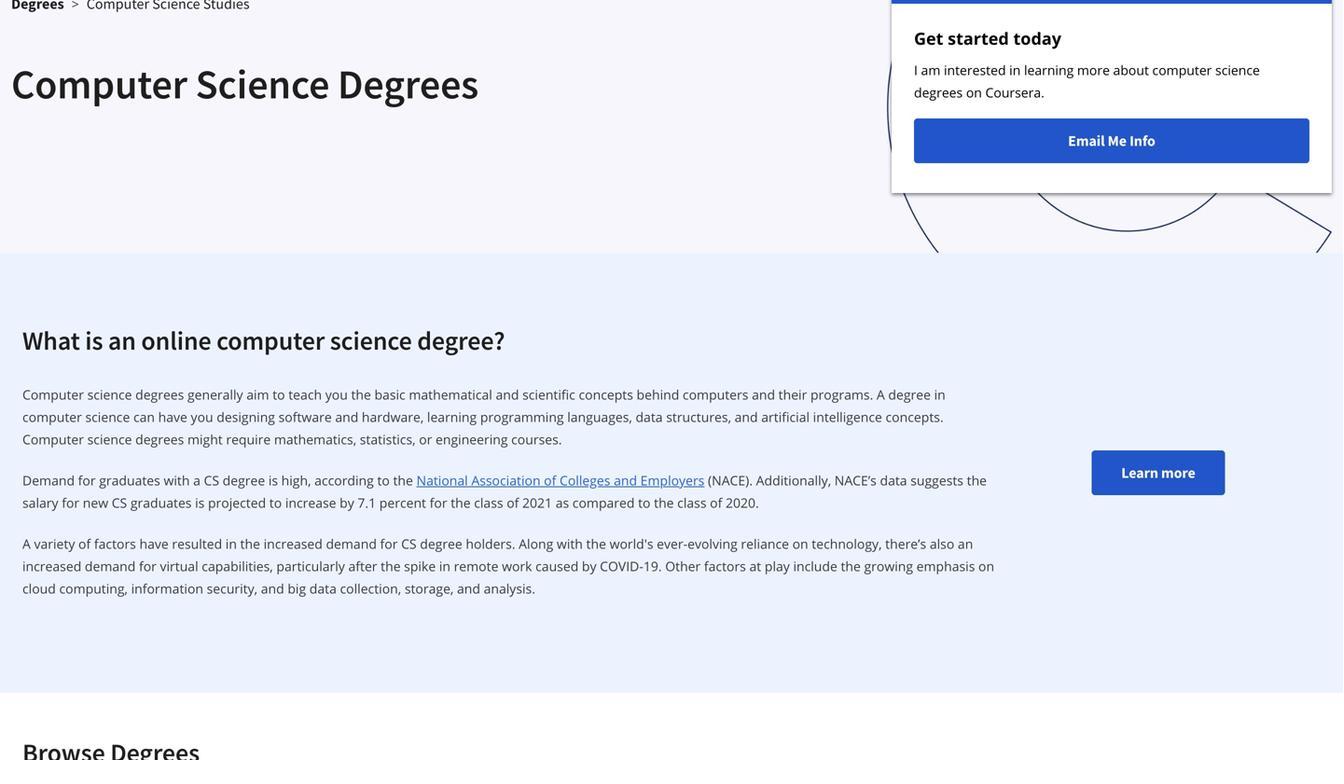 Task type: describe. For each thing, give the bounding box(es) containing it.
reliance
[[741, 535, 790, 553]]

teach
[[289, 386, 322, 404]]

learn more link
[[1092, 451, 1226, 496]]

0 vertical spatial increased
[[264, 535, 323, 553]]

data inside (nace). additionally, nace's data suggests the salary for new cs graduates is projected to increase by 7.1 percent for the class of 2021 as compared to the class of 2020.
[[881, 472, 908, 489]]

generally
[[188, 386, 243, 404]]

data inside a variety of factors have resulted in the increased demand for cs degree holders. along with the world's ever-evolving reliance on technology, there's also an increased demand for virtual capabilities, particularly after the spike in remote work caused by covid-19. other factors at play include the growing emphasis on cloud computing, information security, and big data collection, storage, and analysis.
[[310, 580, 337, 598]]

particularly
[[277, 558, 345, 575]]

resulted
[[172, 535, 222, 553]]

of left 2020.
[[710, 494, 723, 512]]

and down remote
[[457, 580, 481, 598]]

learn more
[[1122, 464, 1196, 482]]

on inside i am interested in learning more about computer science degrees on coursera.
[[967, 84, 983, 101]]

the up "percent"
[[393, 472, 413, 489]]

statistics,
[[360, 431, 416, 448]]

security,
[[207, 580, 258, 598]]

basic
[[375, 386, 406, 404]]

suggests
[[911, 472, 964, 489]]

is inside (nace). additionally, nace's data suggests the salary for new cs graduates is projected to increase by 7.1 percent for the class of 2021 as compared to the class of 2020.
[[195, 494, 205, 512]]

virtual
[[160, 558, 198, 575]]

the up capabilities,
[[240, 535, 260, 553]]

engineering
[[436, 431, 508, 448]]

big
[[288, 580, 306, 598]]

designing
[[217, 408, 275, 426]]

0 vertical spatial is
[[85, 324, 103, 357]]

at
[[750, 558, 762, 575]]

the down employers
[[654, 494, 674, 512]]

1 vertical spatial more
[[1162, 464, 1196, 482]]

for down "percent"
[[380, 535, 398, 553]]

graduates inside (nace). additionally, nace's data suggests the salary for new cs graduates is projected to increase by 7.1 percent for the class of 2021 as compared to the class of 2020.
[[131, 494, 192, 512]]

2020.
[[726, 494, 759, 512]]

holders.
[[466, 535, 516, 553]]

caused
[[536, 558, 579, 575]]

play
[[765, 558, 790, 575]]

email
[[1069, 132, 1106, 150]]

software
[[279, 408, 332, 426]]

new
[[83, 494, 108, 512]]

1 horizontal spatial factors
[[704, 558, 746, 575]]

intelligence
[[814, 408, 883, 426]]

2021
[[523, 494, 553, 512]]

computer inside computer science degrees generally aim to teach you the basic mathematical and scientific concepts behind computers and their programs. a degree in computer science can have you designing software and hardware, learning programming languages, data structures, and artificial intelligence concepts. computer science degrees might require mathematics, statistics, or engineering courses.
[[22, 408, 82, 426]]

computer for computer science degrees generally aim to teach you the basic mathematical and scientific concepts behind computers and their programs. a degree in computer science can have you designing software and hardware, learning programming languages, data structures, and artificial intelligence concepts. computer science degrees might require mathematics, statistics, or engineering courses.
[[22, 386, 84, 404]]

in up capabilities,
[[226, 535, 237, 553]]

1 class from the left
[[474, 494, 504, 512]]

1 vertical spatial on
[[793, 535, 809, 553]]

cloud
[[22, 580, 56, 598]]

by inside a variety of factors have resulted in the increased demand for cs degree holders. along with the world's ever-evolving reliance on technology, there's also an increased demand for virtual capabilities, particularly after the spike in remote work caused by covid-19. other factors at play include the growing emphasis on cloud computing, information security, and big data collection, storage, and analysis.
[[582, 558, 597, 575]]

association
[[472, 472, 541, 489]]

mathematics,
[[274, 431, 357, 448]]

computing,
[[59, 580, 128, 598]]

by inside (nace). additionally, nace's data suggests the salary for new cs graduates is projected to increase by 7.1 percent for the class of 2021 as compared to the class of 2020.
[[340, 494, 354, 512]]

ever-
[[657, 535, 688, 553]]

cs inside (nace). additionally, nace's data suggests the salary for new cs graduates is projected to increase by 7.1 percent for the class of 2021 as compared to the class of 2020.
[[112, 494, 127, 512]]

spike
[[404, 558, 436, 575]]

of down association
[[507, 494, 519, 512]]

according
[[315, 472, 374, 489]]

remote
[[454, 558, 499, 575]]

learn
[[1122, 464, 1159, 482]]

science inside i am interested in learning more about computer science degrees on coursera.
[[1216, 61, 1261, 79]]

world's
[[610, 535, 654, 553]]

degrees inside i am interested in learning more about computer science degrees on coursera.
[[915, 84, 963, 101]]

require
[[226, 431, 271, 448]]

1 horizontal spatial demand
[[326, 535, 377, 553]]

a
[[193, 472, 201, 489]]

and up mathematics,
[[335, 408, 359, 426]]

an inside a variety of factors have resulted in the increased demand for cs degree holders. along with the world's ever-evolving reliance on technology, there's also an increased demand for virtual capabilities, particularly after the spike in remote work caused by covid-19. other factors at play include the growing emphasis on cloud computing, information security, and big data collection, storage, and analysis.
[[958, 535, 974, 553]]

can
[[133, 408, 155, 426]]

computer science degrees generally aim to teach you the basic mathematical and scientific concepts behind computers and their programs. a degree in computer science can have you designing software and hardware, learning programming languages, data structures, and artificial intelligence concepts. computer science degrees might require mathematics, statistics, or engineering courses.
[[22, 386, 946, 448]]

technology,
[[812, 535, 882, 553]]

a inside computer science degrees generally aim to teach you the basic mathematical and scientific concepts behind computers and their programs. a degree in computer science can have you designing software and hardware, learning programming languages, data structures, and artificial intelligence concepts. computer science degrees might require mathematics, statistics, or engineering courses.
[[877, 386, 885, 404]]

with inside a variety of factors have resulted in the increased demand for cs degree holders. along with the world's ever-evolving reliance on technology, there's also an increased demand for virtual capabilities, particularly after the spike in remote work caused by covid-19. other factors at play include the growing emphasis on cloud computing, information security, and big data collection, storage, and analysis.
[[557, 535, 583, 553]]

interested
[[944, 61, 1007, 79]]

degree inside computer science degrees generally aim to teach you the basic mathematical and scientific concepts behind computers and their programs. a degree in computer science can have you designing software and hardware, learning programming languages, data structures, and artificial intelligence concepts. computer science degrees might require mathematics, statistics, or engineering courses.
[[889, 386, 931, 404]]

collection,
[[340, 580, 401, 598]]

capabilities,
[[202, 558, 273, 575]]

get started today status
[[892, 0, 1333, 193]]

salary
[[22, 494, 58, 512]]

coursera.
[[986, 84, 1045, 101]]

projected
[[208, 494, 266, 512]]

degree?
[[417, 324, 505, 357]]

science
[[196, 58, 330, 110]]

today
[[1014, 27, 1062, 50]]

about
[[1114, 61, 1150, 79]]

online
[[141, 324, 211, 357]]

might
[[188, 431, 223, 448]]

high,
[[282, 472, 311, 489]]

percent
[[380, 494, 427, 512]]

and up the programming
[[496, 386, 519, 404]]

0 horizontal spatial increased
[[22, 558, 81, 575]]

1 vertical spatial is
[[269, 472, 278, 489]]

2 vertical spatial computer
[[22, 431, 84, 448]]

more inside i am interested in learning more about computer science degrees on coursera.
[[1078, 61, 1111, 79]]

get started today
[[915, 27, 1062, 50]]

storage,
[[405, 580, 454, 598]]

learning inside computer science degrees generally aim to teach you the basic mathematical and scientific concepts behind computers and their programs. a degree in computer science can have you designing software and hardware, learning programming languages, data structures, and artificial intelligence concepts. computer science degrees might require mathematics, statistics, or engineering courses.
[[427, 408, 477, 426]]

degrees
[[338, 58, 479, 110]]

computers
[[683, 386, 749, 404]]

0 horizontal spatial factors
[[94, 535, 136, 553]]

colleges
[[560, 472, 611, 489]]

a variety of factors have resulted in the increased demand for cs degree holders. along with the world's ever-evolving reliance on technology, there's also an increased demand for virtual capabilities, particularly after the spike in remote work caused by covid-19. other factors at play include the growing emphasis on cloud computing, information security, and big data collection, storage, and analysis.
[[22, 535, 995, 598]]

(nace). additionally, nace's data suggests the salary for new cs graduates is projected to increase by 7.1 percent for the class of 2021 as compared to the class of 2020.
[[22, 472, 987, 512]]

programs.
[[811, 386, 874, 404]]

19.
[[644, 558, 662, 575]]

learning inside i am interested in learning more about computer science degrees on coursera.
[[1025, 61, 1074, 79]]

to up "percent"
[[377, 472, 390, 489]]

have inside a variety of factors have resulted in the increased demand for cs degree holders. along with the world's ever-evolving reliance on technology, there's also an increased demand for virtual capabilities, particularly after the spike in remote work caused by covid-19. other factors at play include the growing emphasis on cloud computing, information security, and big data collection, storage, and analysis.
[[140, 535, 169, 553]]

covid-
[[600, 558, 644, 575]]

have inside computer science degrees generally aim to teach you the basic mathematical and scientific concepts behind computers and their programs. a degree in computer science can have you designing software and hardware, learning programming languages, data structures, and artificial intelligence concepts. computer science degrees might require mathematics, statistics, or engineering courses.
[[158, 408, 187, 426]]



Task type: locate. For each thing, give the bounding box(es) containing it.
additionally,
[[757, 472, 832, 489]]

computer
[[11, 58, 188, 110], [22, 386, 84, 404], [22, 431, 84, 448]]

degrees up can
[[135, 386, 184, 404]]

1 vertical spatial a
[[22, 535, 31, 553]]

increased up particularly
[[264, 535, 323, 553]]

1 horizontal spatial with
[[557, 535, 583, 553]]

also
[[930, 535, 955, 553]]

a inside a variety of factors have resulted in the increased demand for cs degree holders. along with the world's ever-evolving reliance on technology, there's also an increased demand for virtual capabilities, particularly after the spike in remote work caused by covid-19. other factors at play include the growing emphasis on cloud computing, information security, and big data collection, storage, and analysis.
[[22, 535, 31, 553]]

emphasis
[[917, 558, 976, 575]]

1 horizontal spatial more
[[1162, 464, 1196, 482]]

1 vertical spatial with
[[557, 535, 583, 553]]

for down national
[[430, 494, 448, 512]]

in right spike
[[439, 558, 451, 575]]

an
[[108, 324, 136, 357], [958, 535, 974, 553]]

2 vertical spatial on
[[979, 558, 995, 575]]

for left new
[[62, 494, 79, 512]]

nace's
[[835, 472, 877, 489]]

more left about
[[1078, 61, 1111, 79]]

0 horizontal spatial with
[[164, 472, 190, 489]]

0 vertical spatial with
[[164, 472, 190, 489]]

include
[[794, 558, 838, 575]]

behind
[[637, 386, 680, 404]]

0 vertical spatial computer
[[1153, 61, 1213, 79]]

increased
[[264, 535, 323, 553], [22, 558, 81, 575]]

demand for graduates with a cs degree is high, according to the national association of colleges and employers
[[22, 472, 705, 489]]

2 horizontal spatial is
[[269, 472, 278, 489]]

degree up concepts.
[[889, 386, 931, 404]]

1 horizontal spatial degree
[[420, 535, 463, 553]]

by left the '7.1'
[[340, 494, 354, 512]]

factors down evolving
[[704, 558, 746, 575]]

a right programs. at the right of page
[[877, 386, 885, 404]]

i am interested in learning more about computer science degrees on coursera.
[[915, 61, 1261, 101]]

data down particularly
[[310, 580, 337, 598]]

hardware,
[[362, 408, 424, 426]]

1 vertical spatial degrees
[[135, 386, 184, 404]]

compared
[[573, 494, 635, 512]]

0 vertical spatial computer
[[11, 58, 188, 110]]

programming
[[480, 408, 564, 426]]

0 vertical spatial cs
[[204, 472, 219, 489]]

0 horizontal spatial by
[[340, 494, 354, 512]]

degree up spike
[[420, 535, 463, 553]]

is
[[85, 324, 103, 357], [269, 472, 278, 489], [195, 494, 205, 512]]

you
[[325, 386, 348, 404], [191, 408, 213, 426]]

employers
[[641, 472, 705, 489]]

what is an online computer science degree?
[[22, 324, 505, 357]]

computer up demand
[[22, 408, 82, 426]]

for
[[78, 472, 96, 489], [62, 494, 79, 512], [430, 494, 448, 512], [380, 535, 398, 553], [139, 558, 157, 575]]

0 horizontal spatial more
[[1078, 61, 1111, 79]]

work
[[502, 558, 532, 575]]

of inside a variety of factors have resulted in the increased demand for cs degree holders. along with the world's ever-evolving reliance on technology, there's also an increased demand for virtual capabilities, particularly after the spike in remote work caused by covid-19. other factors at play include the growing emphasis on cloud computing, information security, and big data collection, storage, and analysis.
[[78, 535, 91, 553]]

data
[[636, 408, 663, 426], [881, 472, 908, 489], [310, 580, 337, 598]]

2 vertical spatial is
[[195, 494, 205, 512]]

data inside computer science degrees generally aim to teach you the basic mathematical and scientific concepts behind computers and their programs. a degree in computer science can have you designing software and hardware, learning programming languages, data structures, and artificial intelligence concepts. computer science degrees might require mathematics, statistics, or engineering courses.
[[636, 408, 663, 426]]

evolving
[[688, 535, 738, 553]]

demand
[[22, 472, 75, 489]]

what
[[22, 324, 80, 357]]

degrees down can
[[135, 431, 184, 448]]

0 horizontal spatial data
[[310, 580, 337, 598]]

1 horizontal spatial a
[[877, 386, 885, 404]]

computer up aim
[[217, 324, 325, 357]]

0 horizontal spatial cs
[[112, 494, 127, 512]]

1 horizontal spatial computer
[[217, 324, 325, 357]]

info
[[1130, 132, 1156, 150]]

to right aim
[[273, 386, 285, 404]]

growing
[[865, 558, 914, 575]]

increased down variety
[[22, 558, 81, 575]]

2 vertical spatial degrees
[[135, 431, 184, 448]]

is right what
[[85, 324, 103, 357]]

along
[[519, 535, 554, 553]]

science
[[1216, 61, 1261, 79], [330, 324, 412, 357], [87, 386, 132, 404], [85, 408, 130, 426], [87, 431, 132, 448]]

there's
[[886, 535, 927, 553]]

structures,
[[667, 408, 732, 426]]

am
[[922, 61, 941, 79]]

learning
[[1025, 61, 1074, 79], [427, 408, 477, 426]]

analysis.
[[484, 580, 536, 598]]

1 horizontal spatial class
[[678, 494, 707, 512]]

1 horizontal spatial cs
[[204, 472, 219, 489]]

in up concepts.
[[935, 386, 946, 404]]

7.1
[[358, 494, 376, 512]]

data down behind
[[636, 408, 663, 426]]

class down association
[[474, 494, 504, 512]]

increase
[[285, 494, 336, 512]]

with left the a on the bottom left of the page
[[164, 472, 190, 489]]

1 vertical spatial by
[[582, 558, 597, 575]]

or
[[419, 431, 432, 448]]

more
[[1078, 61, 1111, 79], [1162, 464, 1196, 482]]

the inside computer science degrees generally aim to teach you the basic mathematical and scientific concepts behind computers and their programs. a degree in computer science can have you designing software and hardware, learning programming languages, data structures, and artificial intelligence concepts. computer science degrees might require mathematics, statistics, or engineering courses.
[[351, 386, 371, 404]]

1 horizontal spatial data
[[636, 408, 663, 426]]

national association of colleges and employers link
[[417, 472, 705, 489]]

1 vertical spatial factors
[[704, 558, 746, 575]]

0 vertical spatial by
[[340, 494, 354, 512]]

computer inside i am interested in learning more about computer science degrees on coursera.
[[1153, 61, 1213, 79]]

1 vertical spatial an
[[958, 535, 974, 553]]

and left their
[[752, 386, 776, 404]]

(nace).
[[708, 472, 753, 489]]

national
[[417, 472, 468, 489]]

learning down mathematical
[[427, 408, 477, 426]]

0 horizontal spatial learning
[[427, 408, 477, 426]]

degree up "projected"
[[223, 472, 265, 489]]

1 vertical spatial cs
[[112, 494, 127, 512]]

0 vertical spatial have
[[158, 408, 187, 426]]

for up information
[[139, 558, 157, 575]]

factors
[[94, 535, 136, 553], [704, 558, 746, 575]]

1 vertical spatial graduates
[[131, 494, 192, 512]]

and left "big"
[[261, 580, 284, 598]]

1 vertical spatial demand
[[85, 558, 136, 575]]

2 horizontal spatial computer
[[1153, 61, 1213, 79]]

0 vertical spatial degree
[[889, 386, 931, 404]]

0 vertical spatial factors
[[94, 535, 136, 553]]

0 horizontal spatial is
[[85, 324, 103, 357]]

as
[[556, 494, 569, 512]]

0 horizontal spatial class
[[474, 494, 504, 512]]

concepts.
[[886, 408, 944, 426]]

degree inside a variety of factors have resulted in the increased demand for cs degree holders. along with the world's ever-evolving reliance on technology, there's also an increased demand for virtual capabilities, particularly after the spike in remote work caused by covid-19. other factors at play include the growing emphasis on cloud computing, information security, and big data collection, storage, and analysis.
[[420, 535, 463, 553]]

of up as
[[544, 472, 557, 489]]

0 horizontal spatial demand
[[85, 558, 136, 575]]

1 vertical spatial computer
[[22, 386, 84, 404]]

demand up the 'after'
[[326, 535, 377, 553]]

factors down new
[[94, 535, 136, 553]]

an right also
[[958, 535, 974, 553]]

0 horizontal spatial a
[[22, 535, 31, 553]]

and up compared
[[614, 472, 637, 489]]

artificial
[[762, 408, 810, 426]]

on up include
[[793, 535, 809, 553]]

is left high,
[[269, 472, 278, 489]]

0 vertical spatial more
[[1078, 61, 1111, 79]]

the down technology,
[[841, 558, 861, 575]]

the left basic
[[351, 386, 371, 404]]

variety
[[34, 535, 75, 553]]

have up virtual
[[140, 535, 169, 553]]

to
[[273, 386, 285, 404], [377, 472, 390, 489], [270, 494, 282, 512], [638, 494, 651, 512]]

the up covid-
[[587, 535, 607, 553]]

2 vertical spatial degree
[[420, 535, 463, 553]]

you up might
[[191, 408, 213, 426]]

computer science degrees
[[11, 58, 479, 110]]

computer
[[1153, 61, 1213, 79], [217, 324, 325, 357], [22, 408, 82, 426]]

graduates up new
[[99, 472, 160, 489]]

by
[[340, 494, 354, 512], [582, 558, 597, 575]]

1 vertical spatial degree
[[223, 472, 265, 489]]

1 horizontal spatial learning
[[1025, 61, 1074, 79]]

2 class from the left
[[678, 494, 707, 512]]

mathematical
[[409, 386, 493, 404]]

aim
[[247, 386, 269, 404]]

courses.
[[512, 431, 562, 448]]

and down computers
[[735, 408, 758, 426]]

a left variety
[[22, 535, 31, 553]]

0 vertical spatial an
[[108, 324, 136, 357]]

0 horizontal spatial computer
[[22, 408, 82, 426]]

1 vertical spatial you
[[191, 408, 213, 426]]

have right can
[[158, 408, 187, 426]]

email me info
[[1069, 132, 1156, 150]]

2 vertical spatial computer
[[22, 408, 82, 426]]

1 horizontal spatial by
[[582, 558, 597, 575]]

other
[[666, 558, 701, 575]]

0 vertical spatial learning
[[1025, 61, 1074, 79]]

to down employers
[[638, 494, 651, 512]]

scientific
[[523, 386, 576, 404]]

you right 'teach'
[[325, 386, 348, 404]]

me
[[1108, 132, 1127, 150]]

1 vertical spatial have
[[140, 535, 169, 553]]

0 vertical spatial degrees
[[915, 84, 963, 101]]

1 horizontal spatial increased
[[264, 535, 323, 553]]

graduates up resulted
[[131, 494, 192, 512]]

more right learn
[[1162, 464, 1196, 482]]

2 horizontal spatial degree
[[889, 386, 931, 404]]

1 vertical spatial learning
[[427, 408, 477, 426]]

0 vertical spatial demand
[[326, 535, 377, 553]]

0 horizontal spatial you
[[191, 408, 213, 426]]

the right the 'after'
[[381, 558, 401, 575]]

0 horizontal spatial an
[[108, 324, 136, 357]]

started
[[948, 27, 1010, 50]]

the right the "suggests"
[[967, 472, 987, 489]]

0 horizontal spatial degree
[[223, 472, 265, 489]]

on right emphasis
[[979, 558, 995, 575]]

to inside computer science degrees generally aim to teach you the basic mathematical and scientific concepts behind computers and their programs. a degree in computer science can have you designing software and hardware, learning programming languages, data structures, and artificial intelligence concepts. computer science degrees might require mathematics, statistics, or engineering courses.
[[273, 386, 285, 404]]

graduates
[[99, 472, 160, 489], [131, 494, 192, 512]]

for up new
[[78, 472, 96, 489]]

1 horizontal spatial an
[[958, 535, 974, 553]]

degrees down am on the right of page
[[915, 84, 963, 101]]

computer right about
[[1153, 61, 1213, 79]]

class down employers
[[678, 494, 707, 512]]

2 horizontal spatial cs
[[401, 535, 417, 553]]

0 vertical spatial on
[[967, 84, 983, 101]]

learning down today
[[1025, 61, 1074, 79]]

data right nace's
[[881, 472, 908, 489]]

1 horizontal spatial is
[[195, 494, 205, 512]]

2 vertical spatial data
[[310, 580, 337, 598]]

cs right the a on the bottom left of the page
[[204, 472, 219, 489]]

1 horizontal spatial you
[[325, 386, 348, 404]]

an left online at top
[[108, 324, 136, 357]]

get
[[915, 27, 944, 50]]

0 vertical spatial graduates
[[99, 472, 160, 489]]

in inside computer science degrees generally aim to teach you the basic mathematical and scientific concepts behind computers and their programs. a degree in computer science can have you designing software and hardware, learning programming languages, data structures, and artificial intelligence concepts. computer science degrees might require mathematics, statistics, or engineering courses.
[[935, 386, 946, 404]]

their
[[779, 386, 808, 404]]

of right variety
[[78, 535, 91, 553]]

1 vertical spatial computer
[[217, 324, 325, 357]]

0 vertical spatial you
[[325, 386, 348, 404]]

degree
[[889, 386, 931, 404], [223, 472, 265, 489], [420, 535, 463, 553]]

2 vertical spatial cs
[[401, 535, 417, 553]]

the down national
[[451, 494, 471, 512]]

by right caused in the bottom left of the page
[[582, 558, 597, 575]]

2 horizontal spatial data
[[881, 472, 908, 489]]

cs up spike
[[401, 535, 417, 553]]

1 vertical spatial increased
[[22, 558, 81, 575]]

computer for computer science degrees
[[11, 58, 188, 110]]

concepts
[[579, 386, 634, 404]]

0 vertical spatial data
[[636, 408, 663, 426]]

cs inside a variety of factors have resulted in the increased demand for cs degree holders. along with the world's ever-evolving reliance on technology, there's also an increased demand for virtual capabilities, particularly after the spike in remote work caused by covid-19. other factors at play include the growing emphasis on cloud computing, information security, and big data collection, storage, and analysis.
[[401, 535, 417, 553]]

demand up computing,
[[85, 558, 136, 575]]

on
[[967, 84, 983, 101], [793, 535, 809, 553], [979, 558, 995, 575]]

with up caused in the bottom left of the page
[[557, 535, 583, 553]]

is down the a on the bottom left of the page
[[195, 494, 205, 512]]

in up coursera.
[[1010, 61, 1021, 79]]

1 vertical spatial data
[[881, 472, 908, 489]]

to down high,
[[270, 494, 282, 512]]

after
[[349, 558, 378, 575]]

class
[[474, 494, 504, 512], [678, 494, 707, 512]]

0 vertical spatial a
[[877, 386, 885, 404]]

on down interested
[[967, 84, 983, 101]]

cs right new
[[112, 494, 127, 512]]

in inside i am interested in learning more about computer science degrees on coursera.
[[1010, 61, 1021, 79]]



Task type: vqa. For each thing, say whether or not it's contained in the screenshot.
This is helpful (8)'s helpful
no



